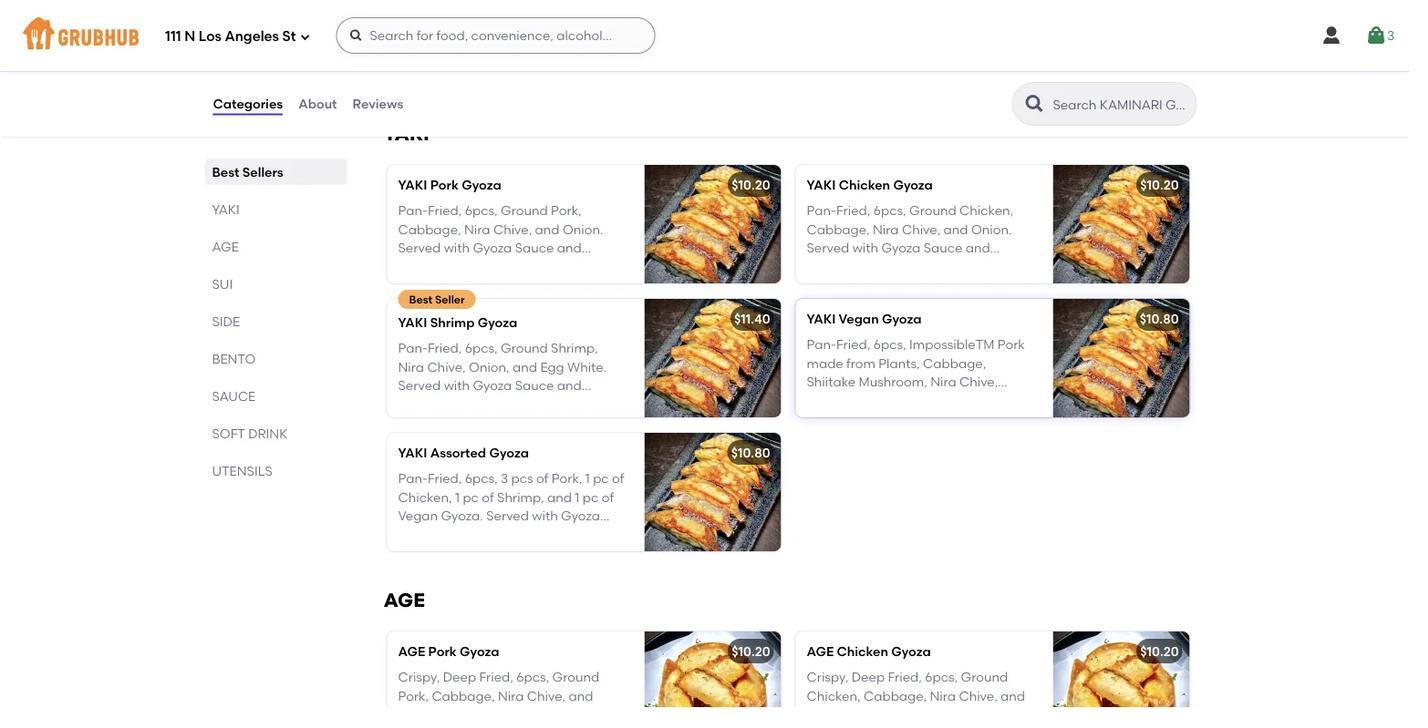 Task type: describe. For each thing, give the bounding box(es) containing it.
st
[[282, 28, 296, 45]]

$10.20 for yaki pork gyoza
[[732, 177, 770, 193]]

Search KAMINARI GYOZA search field
[[1051, 96, 1191, 113]]

yaki for yaki pork gyoza
[[398, 177, 427, 193]]

vegan
[[839, 311, 879, 327]]

angeles
[[225, 28, 279, 45]]

gyoza for age chicken gyoza
[[891, 644, 931, 660]]

1 horizontal spatial svg image
[[1321, 25, 1343, 47]]

utensils tab
[[212, 462, 340, 481]]

yaki for yaki tab
[[212, 202, 240, 217]]

yaki inside yaki shrimp gyoza $11.40
[[401, 20, 430, 36]]

yaki shrimp gyoza
[[398, 315, 517, 331]]

age pork gyoza
[[398, 644, 499, 660]]

$10.20 for age chicken gyoza
[[1140, 644, 1179, 660]]

yaki shrimp gyoza $11.40
[[401, 20, 520, 57]]

seller
[[435, 293, 465, 306]]

los
[[199, 28, 222, 45]]

gyoza for yaki shrimp gyoza $11.40
[[480, 20, 520, 36]]

sauce
[[212, 389, 256, 404]]

yaki vegan gyoza
[[807, 311, 922, 327]]

sauce tab
[[212, 387, 340, 406]]

$10.80 for yaki vegan gyoza
[[1140, 311, 1179, 327]]

side tab
[[212, 312, 340, 331]]

pork for yaki
[[430, 177, 459, 193]]

age tab
[[212, 237, 340, 256]]

gyoza for yaki pork gyoza
[[462, 177, 501, 193]]

age chicken gyoza image
[[1053, 632, 1190, 709]]

gyoza for yaki chicken gyoza
[[893, 177, 933, 193]]

$10.20 for yaki chicken gyoza
[[1140, 177, 1179, 193]]

yaki for yaki chicken gyoza
[[807, 177, 836, 193]]

0 horizontal spatial svg image
[[349, 28, 363, 43]]

yaki tab
[[212, 200, 340, 219]]

$10.80 for yaki assorted gyoza
[[731, 445, 770, 461]]

main navigation navigation
[[0, 0, 1409, 71]]

age pork gyoza image
[[644, 632, 781, 709]]

gyoza for yaki shrimp gyoza
[[478, 315, 517, 331]]

sellers
[[242, 164, 283, 180]]

$10.20 for age pork gyoza
[[732, 644, 770, 660]]

sui tab
[[212, 275, 340, 294]]

side
[[212, 314, 240, 329]]



Task type: locate. For each thing, give the bounding box(es) containing it.
0 vertical spatial chicken
[[839, 177, 890, 193]]

age inside tab
[[212, 239, 239, 254]]

1 vertical spatial chicken
[[837, 644, 888, 660]]

$11.40
[[401, 42, 437, 57], [734, 311, 770, 327]]

3 button
[[1365, 19, 1395, 52]]

$10.20
[[732, 177, 770, 193], [1140, 177, 1179, 193], [732, 644, 770, 660], [1140, 644, 1179, 660]]

yaki
[[401, 20, 430, 36], [384, 122, 429, 145], [398, 177, 427, 193], [807, 177, 836, 193], [212, 202, 240, 217], [807, 311, 836, 327], [398, 315, 427, 331], [398, 445, 427, 461]]

gyoza inside yaki shrimp gyoza $11.40
[[480, 20, 520, 36]]

shrimp for yaki shrimp gyoza
[[430, 315, 475, 331]]

age for age chicken gyoza
[[807, 644, 834, 660]]

categories button
[[212, 71, 284, 137]]

1 horizontal spatial best
[[409, 293, 433, 306]]

1 horizontal spatial $10.80
[[1140, 311, 1179, 327]]

yaki for yaki shrimp gyoza
[[398, 315, 427, 331]]

1 vertical spatial pork
[[428, 644, 457, 660]]

soft
[[212, 426, 245, 441]]

best
[[212, 164, 239, 180], [409, 293, 433, 306]]

gyoza for age pork gyoza
[[460, 644, 499, 660]]

soft drink
[[212, 426, 288, 441]]

111 n los angeles st
[[165, 28, 296, 45]]

0 horizontal spatial best
[[212, 164, 239, 180]]

drink
[[248, 426, 288, 441]]

gyoza
[[480, 20, 520, 36], [462, 177, 501, 193], [893, 177, 933, 193], [882, 311, 922, 327], [478, 315, 517, 331], [489, 445, 529, 461], [460, 644, 499, 660], [891, 644, 931, 660]]

$10.80
[[1140, 311, 1179, 327], [731, 445, 770, 461]]

age for age pork gyoza
[[398, 644, 425, 660]]

3
[[1387, 28, 1395, 43]]

1 vertical spatial $10.80
[[731, 445, 770, 461]]

bento
[[212, 351, 256, 367]]

svg image
[[1321, 25, 1343, 47], [1365, 25, 1387, 47], [349, 28, 363, 43]]

age
[[212, 239, 239, 254], [384, 589, 425, 612], [398, 644, 425, 660], [807, 644, 834, 660]]

best left seller
[[409, 293, 433, 306]]

0 vertical spatial best
[[212, 164, 239, 180]]

yaki pork gyoza
[[398, 177, 501, 193]]

shrimp
[[433, 20, 477, 36], [430, 315, 475, 331]]

yaki for yaki assorted gyoza
[[398, 445, 427, 461]]

Search for food, convenience, alcohol... search field
[[336, 17, 655, 54]]

111
[[165, 28, 181, 45]]

reviews
[[353, 96, 403, 112]]

best sellers tab
[[212, 162, 340, 182]]

0 vertical spatial $10.80
[[1140, 311, 1179, 327]]

yaki pork gyoza image
[[644, 165, 781, 284]]

yaki chicken gyoza image
[[1053, 165, 1190, 284]]

utensils
[[212, 463, 272, 479]]

categories
[[213, 96, 283, 112]]

0 vertical spatial pork
[[430, 177, 459, 193]]

best for best sellers
[[212, 164, 239, 180]]

age chicken gyoza
[[807, 644, 931, 660]]

0 vertical spatial shrimp
[[433, 20, 477, 36]]

assorted
[[430, 445, 486, 461]]

gyoza for yaki assorted gyoza
[[489, 445, 529, 461]]

0 horizontal spatial $10.80
[[731, 445, 770, 461]]

best inside best sellers tab
[[212, 164, 239, 180]]

chicken
[[839, 177, 890, 193], [837, 644, 888, 660]]

best sellers
[[212, 164, 283, 180]]

best for best seller
[[409, 293, 433, 306]]

$11.40 inside yaki shrimp gyoza $11.40
[[401, 42, 437, 57]]

sui
[[212, 276, 233, 292]]

about
[[298, 96, 337, 112]]

pork
[[430, 177, 459, 193], [428, 644, 457, 660]]

pork for age
[[428, 644, 457, 660]]

svg image
[[300, 31, 311, 42]]

reviews button
[[352, 71, 404, 137]]

chicken for age
[[837, 644, 888, 660]]

yaki inside yaki tab
[[212, 202, 240, 217]]

best left sellers
[[212, 164, 239, 180]]

1 vertical spatial shrimp
[[430, 315, 475, 331]]

yaki assorted gyoza image
[[644, 433, 781, 552]]

search icon image
[[1024, 93, 1046, 115]]

soft drink tab
[[212, 424, 340, 443]]

1 horizontal spatial $11.40
[[734, 311, 770, 327]]

bento tab
[[212, 349, 340, 369]]

shrimp for yaki shrimp gyoza $11.40
[[433, 20, 477, 36]]

2 horizontal spatial svg image
[[1365, 25, 1387, 47]]

1 vertical spatial best
[[409, 293, 433, 306]]

shrimp inside yaki shrimp gyoza $11.40
[[433, 20, 477, 36]]

age for age tab
[[212, 239, 239, 254]]

yaki chicken gyoza
[[807, 177, 933, 193]]

svg image inside 3 button
[[1365, 25, 1387, 47]]

best seller
[[409, 293, 465, 306]]

n
[[184, 28, 195, 45]]

gyoza for yaki vegan gyoza
[[882, 311, 922, 327]]

yaki assorted gyoza
[[398, 445, 529, 461]]

yaki for yaki vegan gyoza
[[807, 311, 836, 327]]

yaki shrimp gyoza image
[[644, 299, 781, 418]]

yaki vegan gyoza image
[[1053, 299, 1190, 418]]

1 vertical spatial $11.40
[[734, 311, 770, 327]]

chicken for yaki
[[839, 177, 890, 193]]

0 vertical spatial $11.40
[[401, 42, 437, 57]]

about button
[[298, 71, 338, 137]]

0 horizontal spatial $11.40
[[401, 42, 437, 57]]



Task type: vqa. For each thing, say whether or not it's contained in the screenshot.
shrimp corresponding to YAKI Shrimp Gyoza $11.40
yes



